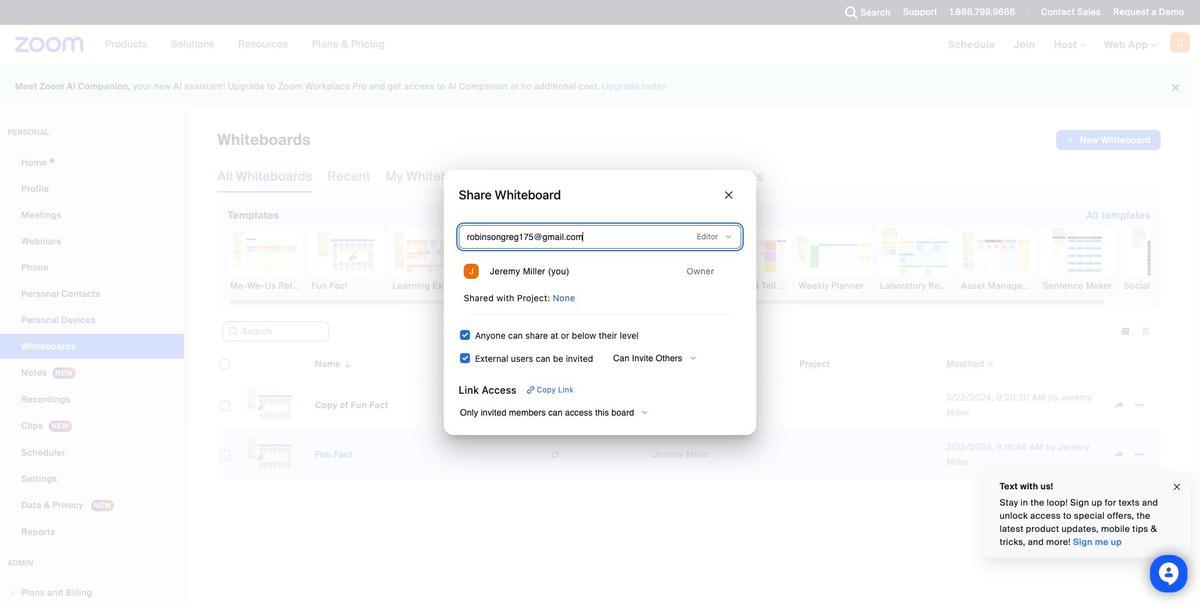 Task type: describe. For each thing, give the bounding box(es) containing it.
uml class diagram element
[[553, 280, 628, 292]]

weekly schedule image
[[635, 228, 709, 276]]

weekly planner element
[[797, 280, 872, 292]]

arrow down image
[[341, 357, 352, 372]]

personal menu menu
[[0, 150, 184, 546]]

fun fact, modified at mar 22, 2024 by jeremy miller, link image
[[240, 438, 300, 472]]

learning experience canvas element
[[390, 280, 465, 292]]

me-we-us retrospective element
[[228, 280, 303, 292]]

jeremy miller image
[[464, 264, 479, 279]]

asset management element
[[959, 280, 1035, 292]]

1 cell from the top
[[795, 381, 942, 430]]

permission element
[[692, 230, 739, 245]]

grid mode, not selected image
[[1116, 326, 1136, 337]]

2 cell from the top
[[795, 430, 942, 480]]



Task type: vqa. For each thing, say whether or not it's contained in the screenshot.
Permission element on the top of the page
yes



Task type: locate. For each thing, give the bounding box(es) containing it.
thumbnail of copy of fun fact image
[[241, 389, 300, 422]]

meetings navigation
[[939, 25, 1201, 66]]

tabs of all whiteboard page tab list
[[218, 160, 764, 193]]

show and tell with a twist element
[[716, 280, 791, 292]]

digital marketing canvas element
[[472, 280, 547, 292]]

copy of fun fact element
[[315, 400, 389, 411]]

footer
[[0, 65, 1191, 108]]

application
[[1057, 130, 1161, 150], [218, 348, 1171, 489], [545, 396, 643, 415], [545, 445, 643, 464]]

banner
[[0, 25, 1201, 66]]

product information navigation
[[96, 25, 395, 65]]

list mode, selected image
[[1136, 326, 1156, 337]]

Search text field
[[223, 322, 329, 342]]

cell
[[795, 381, 942, 430], [795, 430, 942, 480]]

sentence maker element
[[1041, 280, 1116, 292]]

social emotional learning element
[[1122, 280, 1197, 292]]

0 vertical spatial fun fact element
[[309, 280, 384, 292]]

list item
[[459, 256, 742, 286]]

laboratory report element
[[878, 280, 953, 292]]

thumbnail of fun fact image
[[241, 438, 300, 471]]

fun fact element
[[309, 280, 384, 292], [315, 449, 353, 460]]

1 vertical spatial fun fact element
[[315, 449, 353, 460]]

close image
[[1173, 480, 1183, 494]]

Contact, Channel or Email text field
[[462, 227, 674, 247]]



